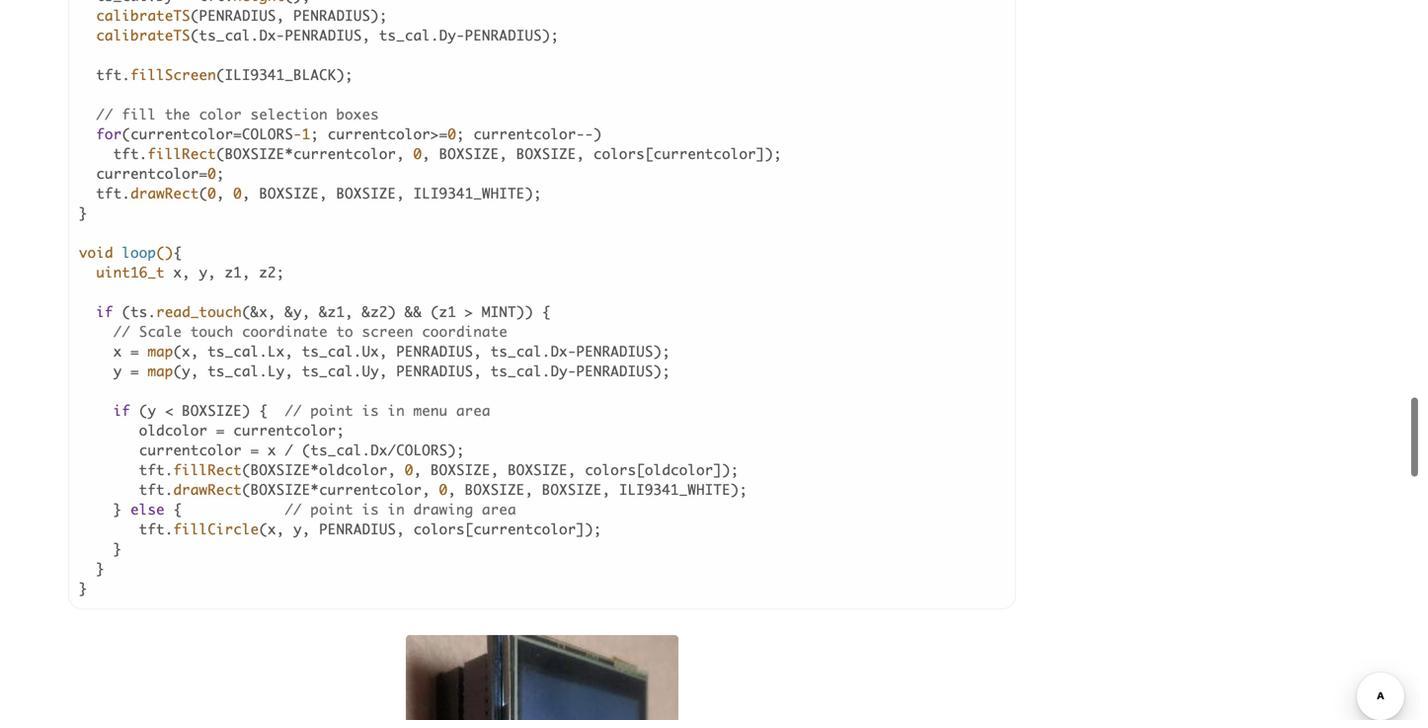 Task type: locate. For each thing, give the bounding box(es) containing it.
drawrect up fillcircle
[[173, 481, 242, 498]]

0 vertical spatial drawrect
[[130, 185, 199, 202]]

the
[[165, 106, 191, 123]]

1 vertical spatial area
[[482, 501, 516, 518]]

area for // point is in drawing area fillcircle
[[482, 501, 516, 518]]

in for menu
[[388, 402, 405, 419]]

// up the 0 drawrect
[[285, 402, 302, 419]]

1 coordinate from the left
[[242, 323, 328, 340]]

is
[[362, 402, 379, 419], [362, 501, 379, 518]]

fillrect
[[148, 145, 216, 162], [173, 461, 242, 478]]

read_touch // scale touch coordinate to screen coordinate map map
[[113, 303, 508, 380]]

0 for 0
[[233, 185, 242, 202]]

0 inside 0 else
[[439, 481, 448, 498]]

in inside // point is in drawing area fillcircle
[[388, 501, 405, 518]]

coordinate left to
[[242, 323, 328, 340]]

0 for 0 0 drawrect 0
[[413, 145, 422, 162]]

area
[[456, 402, 491, 419], [482, 501, 516, 518]]

0 else
[[130, 481, 448, 518]]

to
[[336, 323, 353, 340]]

1 vertical spatial fillrect
[[173, 461, 242, 478]]

1 in from the top
[[388, 402, 405, 419]]

point for drawing
[[311, 501, 353, 518]]

point inside // point is in drawing area fillcircle
[[311, 501, 353, 518]]

0 for 0 fillrect
[[448, 125, 456, 143]]

1 calibratets from the top
[[96, 7, 191, 24]]

color
[[199, 106, 242, 123]]

fillrect up fillcircle
[[173, 461, 242, 478]]

// for // point is in drawing area fillcircle
[[285, 501, 302, 518]]

area for // point is in menu area
[[456, 402, 491, 419]]

0 vertical spatial in
[[388, 402, 405, 419]]

0 vertical spatial is
[[362, 402, 379, 419]]

0 horizontal spatial coordinate
[[242, 323, 328, 340]]

fillrect down the
[[148, 145, 216, 162]]

0 inside 0 fillrect
[[448, 125, 456, 143]]

map
[[148, 343, 173, 360], [148, 362, 173, 380]]

1 vertical spatial calibratets
[[96, 27, 191, 44]]

// left scale
[[113, 323, 130, 340]]

area right menu
[[456, 402, 491, 419]]

in left drawing
[[388, 501, 405, 518]]

point
[[311, 402, 353, 419], [311, 501, 353, 518]]

fillcircle
[[173, 520, 259, 538]]

0 drawrect
[[173, 461, 413, 498]]

0 inside the 0 drawrect
[[405, 461, 413, 478]]

coordinate right the screen
[[422, 323, 508, 340]]

1 vertical spatial point
[[311, 501, 353, 518]]

// up for
[[96, 106, 113, 123]]

1 is from the top
[[362, 402, 379, 419]]

0 vertical spatial fillrect
[[148, 145, 216, 162]]

uint16_t
[[96, 264, 165, 281]]

2 is from the top
[[362, 501, 379, 518]]

// inside // fill the color selection boxes for
[[96, 106, 113, 123]]

1 vertical spatial map
[[148, 362, 173, 380]]

2 map from the top
[[148, 362, 173, 380]]

1 vertical spatial if
[[113, 402, 130, 419]]

0 fillrect
[[148, 125, 456, 162]]

area inside // point is in drawing area fillcircle
[[482, 501, 516, 518]]

in
[[388, 402, 405, 419], [388, 501, 405, 518]]

in for drawing
[[388, 501, 405, 518]]

// fill the color selection boxes for
[[96, 106, 379, 143]]

1 vertical spatial is
[[362, 501, 379, 518]]

scale
[[139, 323, 182, 340]]

is left menu
[[362, 402, 379, 419]]

1 vertical spatial drawrect
[[173, 481, 242, 498]]

code element element
[[68, 0, 1016, 616]]

1 point from the top
[[311, 402, 353, 419]]

1 vertical spatial in
[[388, 501, 405, 518]]

1 map from the top
[[148, 343, 173, 360]]

void loop () uint16_t
[[79, 244, 173, 281]]

2 in from the top
[[388, 501, 405, 518]]

fillrect inside 0 fillrect
[[148, 145, 216, 162]]

if
[[96, 303, 113, 320], [113, 402, 130, 419]]

// down the 0 drawrect
[[285, 501, 302, 518]]

area right drawing
[[482, 501, 516, 518]]

// for // point is in menu area
[[285, 402, 302, 419]]

drawrect inside 0 0 drawrect 0
[[130, 185, 199, 202]]

0 0 drawrect 0
[[130, 145, 422, 202]]

1 horizontal spatial coordinate
[[422, 323, 508, 340]]

drawrect up ()
[[130, 185, 199, 202]]

is left drawing
[[362, 501, 379, 518]]

is inside // point is in drawing area fillcircle
[[362, 501, 379, 518]]

drawrect
[[130, 185, 199, 202], [173, 481, 242, 498]]

in left menu
[[388, 402, 405, 419]]

// inside // point is in drawing area fillcircle
[[285, 501, 302, 518]]

//
[[96, 106, 113, 123], [113, 323, 130, 340], [285, 402, 302, 419], [285, 501, 302, 518]]

0 vertical spatial calibratets
[[96, 7, 191, 24]]

0 vertical spatial map
[[148, 343, 173, 360]]

calibratets
[[96, 7, 191, 24], [96, 27, 191, 44]]

point down read_touch // scale touch coordinate to screen coordinate map map
[[311, 402, 353, 419]]

0 vertical spatial area
[[456, 402, 491, 419]]

coordinate
[[242, 323, 328, 340], [422, 323, 508, 340]]

0
[[448, 125, 456, 143], [413, 145, 422, 162], [208, 165, 216, 182], [208, 185, 216, 202], [233, 185, 242, 202], [405, 461, 413, 478], [439, 481, 448, 498]]

point down the 0 drawrect
[[311, 501, 353, 518]]

2 point from the top
[[311, 501, 353, 518]]

0 vertical spatial point
[[311, 402, 353, 419]]



Task type: vqa. For each thing, say whether or not it's contained in the screenshot.
2nd is
yes



Task type: describe. For each thing, give the bounding box(es) containing it.
boxes
[[336, 106, 379, 123]]

fillscreen
[[130, 66, 216, 83]]

void
[[79, 244, 113, 261]]

// point is in drawing area fillcircle
[[173, 501, 516, 538]]

0 for 0 drawrect
[[405, 461, 413, 478]]

point for menu
[[311, 402, 353, 419]]

screen
[[362, 323, 413, 340]]

touch
[[191, 323, 233, 340]]

0 vertical spatial if
[[96, 303, 113, 320]]

selection
[[251, 106, 328, 123]]

-
[[293, 125, 302, 143]]

2 calibratets from the top
[[96, 27, 191, 44]]

// inside read_touch // scale touch coordinate to screen coordinate map map
[[113, 323, 130, 340]]

is for drawing
[[362, 501, 379, 518]]

fill
[[122, 106, 156, 123]]

1
[[302, 125, 311, 143]]

is for menu
[[362, 402, 379, 419]]

// for // fill the color selection boxes for
[[96, 106, 113, 123]]

read_touch
[[156, 303, 242, 320]]

for
[[96, 125, 122, 143]]

calibratets calibratets
[[96, 7, 191, 44]]

drawing
[[413, 501, 474, 518]]

// point is in menu area
[[285, 402, 491, 419]]

menu
[[413, 402, 448, 419]]

image: touchpaint working with the d10-13 spi hacks. element
[[68, 635, 1016, 720]]

-1
[[293, 125, 311, 143]]

2 coordinate from the left
[[422, 323, 508, 340]]

drawrect inside the 0 drawrect
[[173, 481, 242, 498]]

()
[[156, 244, 173, 261]]

loop
[[122, 244, 156, 261]]

else
[[130, 501, 165, 518]]

0 for 0 else
[[439, 481, 448, 498]]



